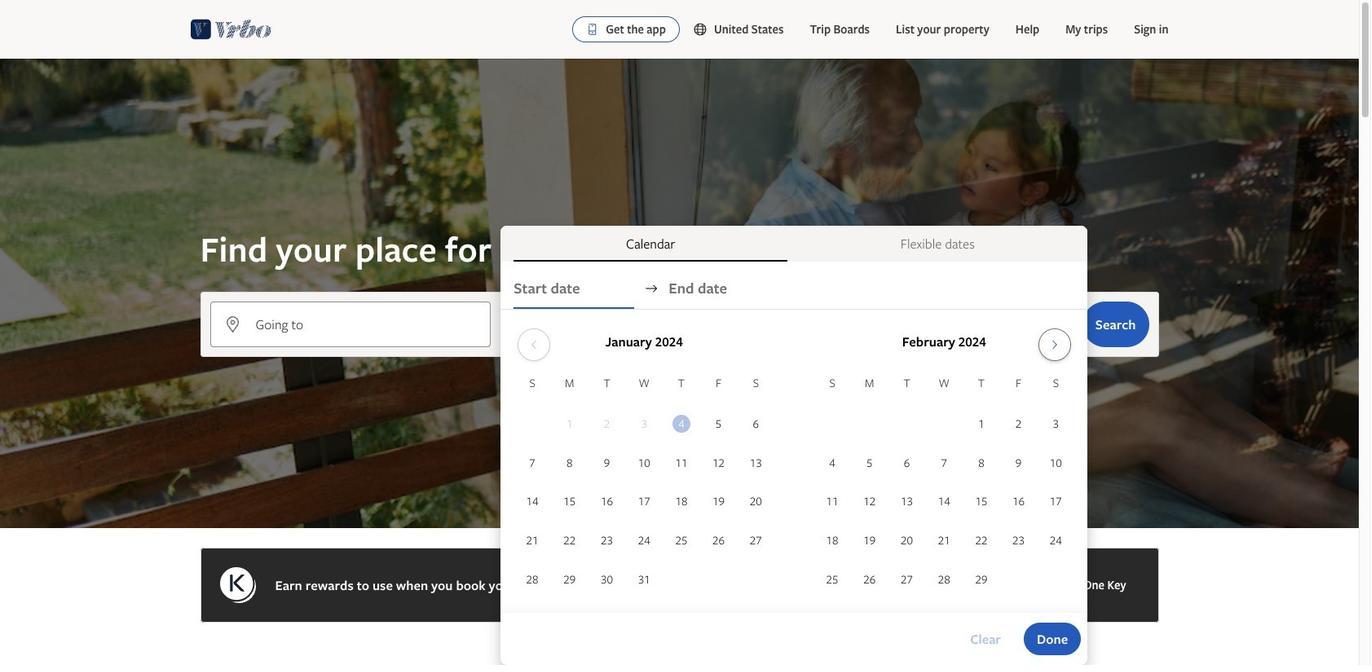 Task type: vqa. For each thing, say whether or not it's contained in the screenshot.
Vrbo logo
yes



Task type: locate. For each thing, give the bounding box(es) containing it.
application
[[514, 322, 1075, 600]]

application inside wizard region
[[514, 322, 1075, 600]]

wizard region
[[0, 59, 1359, 665]]

tab list
[[501, 226, 1088, 262]]

february 2024 element
[[814, 374, 1075, 600]]

previous month image
[[524, 338, 544, 351]]

january 2024 element
[[514, 374, 775, 600]]

main content
[[0, 59, 1359, 665]]

directional image
[[644, 281, 659, 296]]

next month image
[[1045, 338, 1065, 351]]

vrbo logo image
[[190, 16, 271, 42]]

download the app button image
[[586, 23, 599, 36]]



Task type: describe. For each thing, give the bounding box(es) containing it.
small image
[[693, 22, 714, 37]]

tab list inside wizard region
[[501, 226, 1088, 262]]

recently viewed region
[[190, 633, 1169, 659]]



